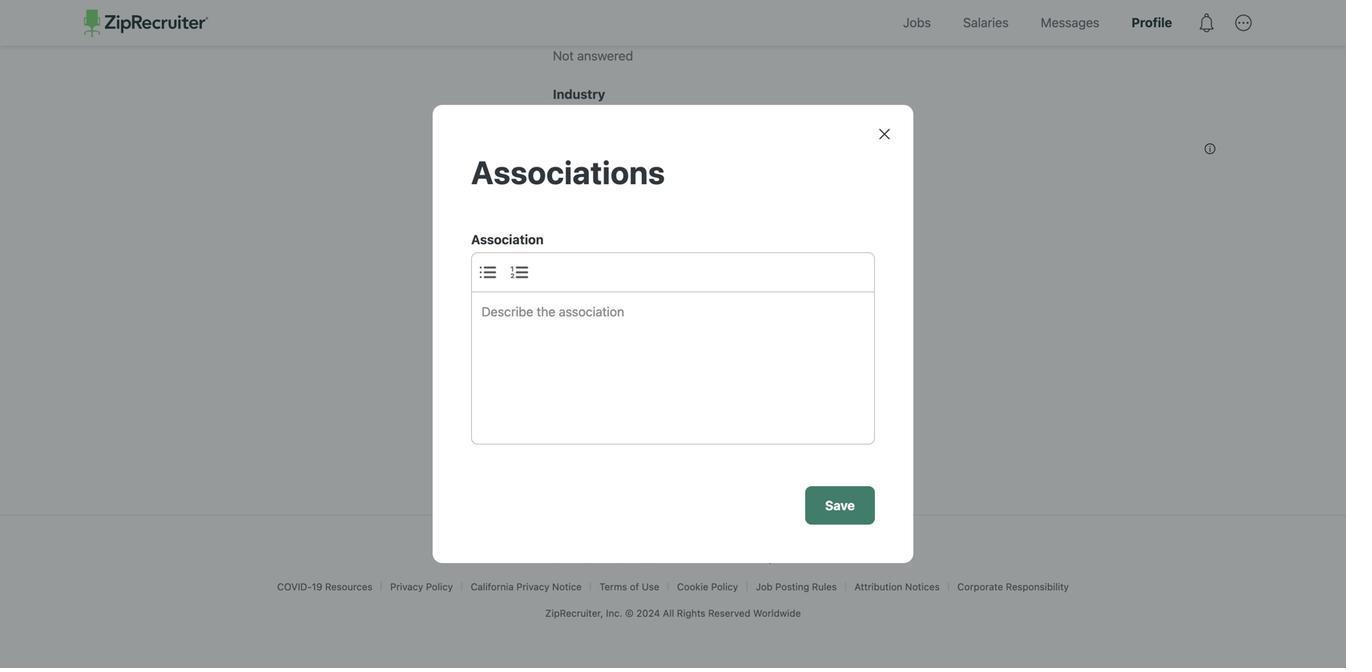 Task type: locate. For each thing, give the bounding box(es) containing it.
1 vertical spatial not answered
[[553, 163, 634, 179]]

add inside 'button'
[[574, 250, 599, 265]]

add
[[574, 250, 599, 265], [574, 308, 599, 323]]

privacy right resources
[[390, 582, 424, 593]]

not up industry
[[553, 48, 574, 63]]

0 vertical spatial not answered
[[553, 48, 634, 63]]

orate
[[980, 582, 1004, 593]]

our
[[602, 553, 617, 564]]

unordered list image
[[472, 257, 504, 289]]

privacy up job
[[741, 553, 774, 565]]

answered inside industry not answered
[[578, 106, 634, 121]]

ziprecruiter,
[[546, 608, 604, 619]]

attribution
[[855, 582, 903, 593]]

profile
[[1132, 15, 1173, 30]]

1 policy from the left
[[426, 582, 453, 593]]

answered down industry not answered
[[578, 163, 634, 179]]

rules
[[813, 582, 837, 593]]

2 vertical spatial not
[[553, 163, 574, 179]]

2 add from the top
[[574, 308, 599, 323]]

2024
[[637, 608, 661, 619]]

2 answered from the top
[[578, 106, 634, 121]]

jobs
[[904, 15, 932, 30]]

your privacy choices link
[[718, 552, 813, 566]]

policy inside 'cookie policy' link
[[712, 582, 739, 593]]

ca lifornia privacy notice
[[471, 582, 582, 593]]

0 vertical spatial answered
[[578, 48, 634, 63]]

salaries link
[[952, 0, 1021, 46]]

1 vertical spatial not
[[553, 106, 574, 121]]

answered
[[578, 48, 634, 63], [578, 106, 634, 121], [578, 163, 634, 179]]

tooltip arrow image
[[1195, 127, 1227, 142]]

add for add executive summary
[[574, 250, 599, 265]]

policy
[[426, 582, 453, 593], [712, 582, 739, 593]]

associations dialog
[[0, 0, 1347, 669]]

0 horizontal spatial your
[[533, 553, 554, 564]]

all
[[663, 608, 675, 619]]

©
[[626, 608, 634, 619]]

add left the objective
[[574, 308, 599, 323]]

notice
[[553, 582, 582, 593]]

save button
[[806, 487, 876, 525]]

not answered
[[553, 48, 634, 63], [553, 163, 634, 179]]

save
[[826, 498, 855, 514]]

add for add objective
[[574, 308, 599, 323]]

cookie policy
[[678, 582, 739, 593]]

2 vertical spatial answered
[[578, 163, 634, 179]]

job posting rules
[[756, 582, 837, 593]]

worldwide
[[754, 608, 801, 619]]

0 horizontal spatial policy
[[426, 582, 453, 593]]

responsibility
[[1007, 582, 1070, 593]]

reserved
[[709, 608, 751, 619]]

2 horizontal spatial privacy
[[741, 553, 774, 565]]

privacy
[[557, 553, 590, 564]]

1 vertical spatial add
[[574, 308, 599, 323]]

messages link
[[1029, 0, 1112, 46]]

add objective
[[574, 308, 661, 323]]

your right more:
[[718, 553, 738, 565]]

1 horizontal spatial your
[[718, 553, 738, 565]]

add executive summary button
[[528, 238, 745, 277]]

add inside button
[[574, 308, 599, 323]]

2 policy from the left
[[712, 582, 739, 593]]

0 vertical spatial add
[[574, 250, 599, 265]]

attribution notices
[[855, 582, 940, 593]]

2 not from the top
[[553, 106, 574, 121]]

corp orate responsibility
[[958, 582, 1070, 593]]

your
[[533, 553, 554, 564], [718, 553, 738, 565]]

not down industry
[[553, 106, 574, 121]]

add left executive at the left top of the page
[[574, 250, 599, 265]]

profile link
[[1120, 0, 1185, 46]]

jobs link
[[892, 0, 944, 46]]

answered down industry
[[578, 106, 634, 121]]

privacy
[[741, 553, 774, 565], [390, 582, 424, 593], [517, 582, 550, 593]]

1 vertical spatial answered
[[578, 106, 634, 121]]

1 add from the top
[[574, 250, 599, 265]]

not
[[553, 48, 574, 63], [553, 106, 574, 121], [553, 163, 574, 179]]

not answered down industry not answered
[[553, 163, 634, 179]]

lifornia
[[483, 582, 514, 593]]

your left privacy
[[533, 553, 554, 564]]

of
[[630, 582, 639, 593]]

objective
[[602, 308, 661, 323]]

privacy left notice
[[517, 582, 550, 593]]

job
[[756, 582, 773, 593]]

not answered up industry
[[553, 48, 634, 63]]

0 vertical spatial not
[[553, 48, 574, 63]]

is
[[592, 553, 600, 564]]

privacy policy
[[390, 582, 453, 593]]

policy for privacy policy
[[426, 582, 453, 593]]

policy up reserved
[[712, 582, 739, 593]]

not down industry not answered
[[553, 163, 574, 179]]

ziprecruiter, inc. © 2024 all rights reserved worldwide
[[546, 608, 801, 619]]

1 horizontal spatial policy
[[712, 582, 739, 593]]

answered up industry
[[578, 48, 634, 63]]

privacy inside your privacy is our priority. learn more: your privacy choices
[[741, 553, 774, 565]]

policy left ca
[[426, 582, 453, 593]]



Task type: vqa. For each thing, say whether or not it's contained in the screenshot.
JOB CARD MENU ELEMENT
no



Task type: describe. For each thing, give the bounding box(es) containing it.
industry not answered
[[553, 86, 634, 121]]

cookie policy link
[[678, 580, 739, 594]]

terms of use
[[600, 582, 660, 593]]

choices
[[777, 553, 813, 565]]

ca
[[471, 582, 483, 593]]

1 answered from the top
[[578, 48, 634, 63]]

covid-
[[277, 582, 312, 593]]

1 not answered from the top
[[553, 48, 634, 63]]

resources
[[325, 582, 373, 593]]

3 answered from the top
[[578, 163, 634, 179]]

associations
[[471, 154, 666, 191]]

executive
[[602, 250, 662, 265]]

19
[[312, 582, 323, 593]]

corp
[[958, 582, 980, 593]]

posting
[[776, 582, 810, 593]]

1 horizontal spatial privacy
[[517, 582, 550, 593]]

messages
[[1041, 15, 1100, 30]]

ordered list image
[[504, 257, 536, 289]]

not inside industry not answered
[[553, 106, 574, 121]]

add executive summary
[[574, 250, 725, 265]]

notices
[[906, 582, 940, 593]]

rights
[[677, 608, 706, 619]]

more:
[[685, 553, 711, 564]]

2 not answered from the top
[[553, 163, 634, 179]]

your privacy is our priority. learn more: your privacy choices
[[533, 553, 813, 565]]

0 horizontal spatial privacy
[[390, 582, 424, 593]]

learn
[[657, 553, 683, 564]]

ziprecruiter image
[[84, 10, 208, 37]]

priority.
[[620, 553, 655, 564]]

industry
[[553, 86, 606, 102]]

association
[[471, 232, 544, 247]]

summary
[[665, 250, 725, 265]]

add objective button
[[528, 296, 681, 335]]

close image
[[876, 124, 895, 144]]

policy for cookie policy
[[712, 582, 739, 593]]

terms
[[600, 582, 628, 593]]

covid-19 resources link
[[277, 580, 373, 594]]

3 not from the top
[[553, 163, 574, 179]]

1 not from the top
[[553, 48, 574, 63]]

covid-19 resources
[[277, 582, 373, 593]]

salaries
[[964, 15, 1009, 30]]

cookie
[[678, 582, 709, 593]]

inc.
[[606, 608, 623, 619]]

use
[[642, 582, 660, 593]]



